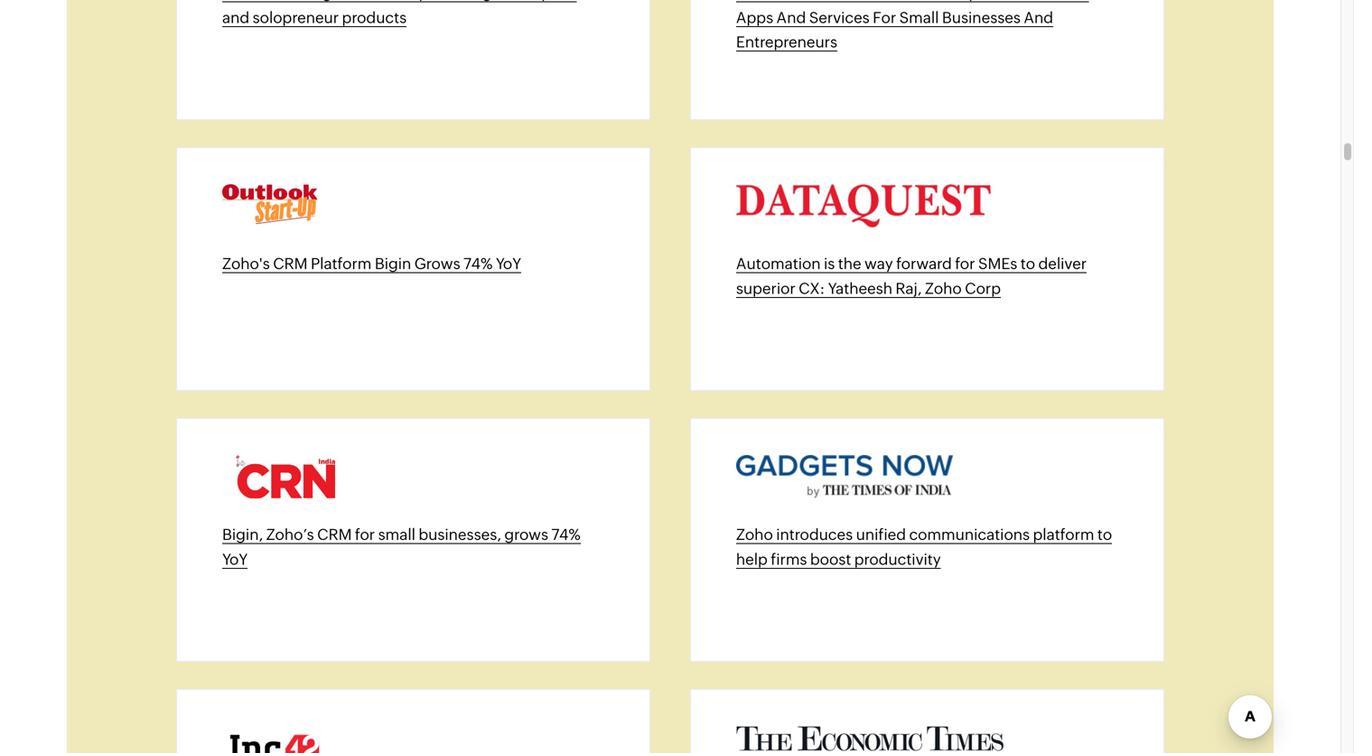 Task type: locate. For each thing, give the bounding box(es) containing it.
1 horizontal spatial for
[[955, 255, 975, 273]]

corp
[[965, 279, 1001, 297]]

0 vertical spatial 74%
[[464, 255, 493, 273]]

zoho up apps
[[736, 0, 773, 1]]

yoy down bigin,
[[222, 551, 248, 568]]

74% inside bigin, zoho's crm for small businesses, grows 74% yoy
[[552, 526, 581, 544]]

zoho inside zoho adds chatgpt functionality and introduces apps and services for small businesses and entrepreneurs
[[736, 0, 773, 1]]

0 vertical spatial to
[[1021, 255, 1036, 273]]

small
[[378, 526, 416, 544]]

zoho inside automation is the way forward for smes to deliver superior cx: yatheesh raj, zoho corp
[[925, 279, 962, 297]]

zoho for adds
[[736, 0, 773, 1]]

small
[[900, 8, 939, 26]]

for inside bigin, zoho's crm for small businesses, grows 74% yoy
[[355, 526, 375, 544]]

zoho inside zoho outlines generative ai plans, large enterprise and solopreneur products
[[222, 0, 259, 1]]

smes
[[979, 255, 1018, 273]]

to right smes
[[1021, 255, 1036, 273]]

plans,
[[419, 0, 462, 1]]

1 vertical spatial 74%
[[552, 526, 581, 544]]

to right platform
[[1098, 526, 1113, 544]]

zoho_general_pages image for crm
[[222, 184, 319, 228]]

generative
[[322, 0, 398, 1]]

zoho
[[222, 0, 259, 1], [736, 0, 773, 1], [925, 279, 962, 297], [736, 526, 773, 544]]

raj,
[[896, 279, 922, 297]]

0 horizontal spatial to
[[1021, 255, 1036, 273]]

74% right grows
[[464, 255, 493, 273]]

74% right the 'grows' in the bottom left of the page
[[552, 526, 581, 544]]

zoho up "help"
[[736, 526, 773, 544]]

outlines
[[262, 0, 319, 1]]

zoho for outlines
[[222, 0, 259, 1]]

0 vertical spatial yoy
[[496, 255, 521, 273]]

0 horizontal spatial crm
[[273, 255, 308, 273]]

zoho_general_pages image for zoho's
[[222, 456, 353, 499]]

the
[[838, 255, 862, 273]]

functionality
[[883, 0, 976, 1]]

deliver
[[1039, 255, 1087, 273]]

1 horizontal spatial and
[[979, 0, 1009, 1]]

1 horizontal spatial to
[[1098, 526, 1113, 544]]

1 horizontal spatial yoy
[[496, 255, 521, 273]]

zoho up and
[[222, 0, 259, 1]]

for left small
[[355, 526, 375, 544]]

1 vertical spatial to
[[1098, 526, 1113, 544]]

1 vertical spatial yoy
[[222, 551, 248, 568]]

1 horizontal spatial 74%
[[552, 526, 581, 544]]

zoho for introduces
[[736, 526, 773, 544]]

0 horizontal spatial 74%
[[464, 255, 493, 273]]

yoy right grows
[[496, 255, 521, 273]]

1 vertical spatial crm
[[317, 526, 352, 544]]

yatheesh
[[828, 279, 893, 297]]

2 horizontal spatial and
[[1024, 8, 1054, 26]]

crm right zoho's on the left
[[273, 255, 308, 273]]

for inside automation is the way forward for smes to deliver superior cx: yatheesh raj, zoho corp
[[955, 255, 975, 273]]

1 horizontal spatial crm
[[317, 526, 352, 544]]

and
[[979, 0, 1009, 1], [777, 8, 806, 26], [1024, 8, 1054, 26]]

zoho's crm platform bigin grows 74% yoy
[[222, 255, 521, 273]]

crm right zoho's
[[317, 526, 352, 544]]

and down introduces
[[1024, 8, 1054, 26]]

is
[[824, 255, 835, 273]]

1 vertical spatial for
[[355, 526, 375, 544]]

and down adds
[[777, 8, 806, 26]]

to
[[1021, 255, 1036, 273], [1098, 526, 1113, 544]]

yoy
[[496, 255, 521, 273], [222, 551, 248, 568]]

0 vertical spatial for
[[955, 255, 975, 273]]

and
[[222, 8, 250, 26]]

platform
[[1033, 526, 1095, 544]]

0 horizontal spatial and
[[777, 8, 806, 26]]

74%
[[464, 255, 493, 273], [552, 526, 581, 544]]

grows
[[505, 526, 548, 544]]

0 horizontal spatial yoy
[[222, 551, 248, 568]]

zoho down forward
[[925, 279, 962, 297]]

automation is the way forward for smes to deliver superior cx: yatheesh raj, zoho corp link
[[736, 255, 1087, 298]]

grows
[[415, 255, 460, 273]]

enterprise
[[504, 0, 577, 1]]

0 horizontal spatial for
[[355, 526, 375, 544]]

zoho inside zoho introduces unified communications platform to help firms boost productivity
[[736, 526, 773, 544]]

cx:
[[799, 279, 825, 297]]

crm inside bigin, zoho's crm for small businesses, grows 74% yoy
[[317, 526, 352, 544]]

0 vertical spatial crm
[[273, 255, 308, 273]]

businesses,
[[419, 526, 501, 544]]

zoho_general_pages image
[[222, 184, 319, 228], [736, 184, 991, 228], [222, 456, 353, 499], [736, 456, 953, 499], [222, 727, 326, 754], [736, 727, 1004, 752]]

for up corp at top
[[955, 255, 975, 273]]

unified
[[856, 526, 906, 544]]

forward
[[896, 255, 952, 273]]

products
[[342, 8, 407, 26]]

and up businesses
[[979, 0, 1009, 1]]

crm
[[273, 255, 308, 273], [317, 526, 352, 544]]

for
[[955, 255, 975, 273], [355, 526, 375, 544]]

to inside zoho introduces unified communications platform to help firms boost productivity
[[1098, 526, 1113, 544]]



Task type: describe. For each thing, give the bounding box(es) containing it.
businesses
[[942, 8, 1021, 26]]

zoho outlines generative ai plans, large enterprise and solopreneur products link
[[222, 0, 577, 27]]

large
[[465, 0, 501, 1]]

zoho's crm platform bigin grows 74% yoy link
[[222, 255, 521, 273]]

introduces
[[776, 526, 853, 544]]

automation
[[736, 255, 821, 273]]

apps
[[736, 8, 774, 26]]

ai
[[402, 0, 416, 1]]

to inside automation is the way forward for smes to deliver superior cx: yatheesh raj, zoho corp
[[1021, 255, 1036, 273]]

services
[[809, 8, 870, 26]]

zoho adds chatgpt functionality and introduces apps and services for small businesses and entrepreneurs link
[[736, 0, 1089, 52]]

bigin, zoho's crm for small businesses, grows 74% yoy
[[222, 526, 581, 568]]

zoho's
[[266, 526, 314, 544]]

adds
[[776, 0, 813, 1]]

boost
[[810, 551, 851, 568]]

firms
[[771, 551, 807, 568]]

communications
[[909, 526, 1030, 544]]

crm inside zoho's crm platform bigin grows 74% yoy 'link'
[[273, 255, 308, 273]]

zoho adds chatgpt functionality and introduces apps and services for small businesses and entrepreneurs
[[736, 0, 1089, 51]]

introduces
[[1012, 0, 1089, 1]]

yoy inside bigin, zoho's crm for small businesses, grows 74% yoy
[[222, 551, 248, 568]]

platform
[[311, 255, 372, 273]]

for
[[873, 8, 897, 26]]

zoho_general_pages image for introduces
[[736, 456, 953, 499]]

zoho introduces unified communications platform to help firms boost productivity link
[[736, 526, 1113, 569]]

productivity
[[855, 551, 941, 568]]

entrepreneurs
[[736, 33, 838, 51]]

solopreneur
[[253, 8, 339, 26]]

zoho outlines generative ai plans, large enterprise and solopreneur products
[[222, 0, 577, 26]]

zoho introduces unified communications platform to help firms boost productivity
[[736, 526, 1113, 568]]

zoho_general_pages image for is
[[736, 184, 991, 228]]

way
[[865, 255, 893, 273]]

superior
[[736, 279, 796, 297]]

help
[[736, 551, 768, 568]]

bigin,
[[222, 526, 263, 544]]

yoy inside 'link'
[[496, 255, 521, 273]]

bigin, zoho's crm for small businesses, grows 74% yoy link
[[222, 526, 581, 569]]

chatgpt
[[816, 0, 880, 1]]

bigin
[[375, 255, 411, 273]]

zoho's
[[222, 255, 270, 273]]

automation is the way forward for smes to deliver superior cx: yatheesh raj, zoho corp
[[736, 255, 1087, 297]]

74% inside 'link'
[[464, 255, 493, 273]]



Task type: vqa. For each thing, say whether or not it's contained in the screenshot.
Start Health Insurance Image
no



